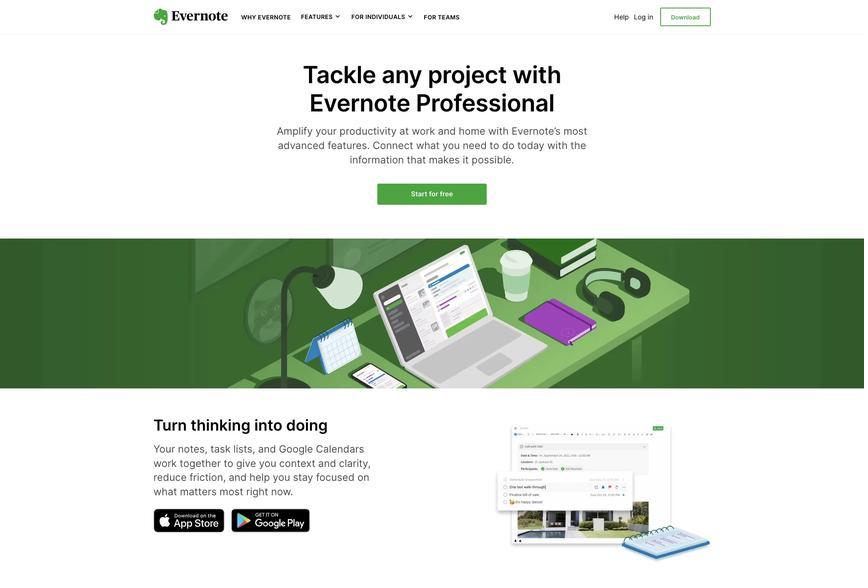 Task type: describe. For each thing, give the bounding box(es) containing it.
for individuals
[[351, 13, 405, 20]]

in
[[648, 13, 653, 21]]

thinking
[[191, 416, 251, 435]]

matters
[[180, 485, 217, 498]]

at
[[400, 125, 409, 137]]

doing
[[286, 416, 328, 435]]

productivity
[[340, 125, 397, 137]]

1 vertical spatial you
[[259, 457, 276, 469]]

amplify
[[277, 125, 313, 137]]

makes
[[429, 153, 460, 166]]

teams
[[438, 14, 460, 21]]

what inside amplify your productivity at work and home with evernote's most advanced features. connect what you need to do today with the information that makes it possible.
[[416, 139, 440, 152]]

illustration for evernote professional plan image
[[0, 238, 864, 389]]

do
[[502, 139, 515, 152]]

context
[[279, 457, 315, 469]]

and up 'focused'
[[318, 457, 336, 469]]

home
[[459, 125, 486, 137]]

on
[[357, 471, 369, 484]]

why evernote
[[241, 14, 291, 21]]

task
[[210, 443, 231, 455]]

why evernote link
[[241, 13, 291, 21]]

help link
[[614, 13, 629, 21]]

for individuals button
[[351, 13, 414, 21]]

advanced
[[278, 139, 325, 152]]

focused
[[316, 471, 355, 484]]

evernote inside tackle any project with evernote professional
[[310, 89, 410, 117]]

it
[[463, 153, 469, 166]]

your notes, task lists, and google calendars work together to give you context and clarity, reduce friction, and help you stay focused on what matters most right now.
[[153, 443, 371, 498]]

for for for teams
[[424, 14, 436, 21]]

log in link
[[634, 13, 653, 21]]

2 vertical spatial with
[[547, 139, 568, 152]]

today
[[517, 139, 545, 152]]

for for for individuals
[[351, 13, 364, 20]]

most inside your notes, task lists, and google calendars work together to give you context and clarity, reduce friction, and help you stay focused on what matters most right now.
[[220, 485, 243, 498]]

together
[[180, 457, 221, 469]]

to inside your notes, task lists, and google calendars work together to give you context and clarity, reduce friction, and help you stay focused on what matters most right now.
[[224, 457, 233, 469]]

download
[[671, 13, 700, 21]]

for teams
[[424, 14, 460, 21]]

help
[[250, 471, 270, 484]]

calendars
[[316, 443, 364, 455]]

give
[[236, 457, 256, 469]]

work inside amplify your productivity at work and home with evernote's most advanced features. connect what you need to do today with the information that makes it possible.
[[412, 125, 435, 137]]

many evernote integrations showcase image
[[491, 418, 711, 564]]

start for free link
[[377, 184, 487, 205]]

what inside your notes, task lists, and google calendars work together to give you context and clarity, reduce friction, and help you stay focused on what matters most right now.
[[153, 485, 177, 498]]

for
[[429, 190, 438, 198]]

information
[[350, 153, 404, 166]]

free
[[440, 190, 453, 198]]



Task type: locate. For each thing, give the bounding box(es) containing it.
features button
[[301, 13, 341, 21]]

what down reduce at the left of page
[[153, 485, 177, 498]]

for
[[351, 13, 364, 20], [424, 14, 436, 21]]

and left home
[[438, 125, 456, 137]]

start for free
[[411, 190, 453, 198]]

features.
[[328, 139, 370, 152]]

you up help
[[259, 457, 276, 469]]

1 vertical spatial evernote
[[310, 89, 410, 117]]

most
[[564, 125, 587, 137], [220, 485, 243, 498]]

0 vertical spatial evernote
[[258, 14, 291, 21]]

amplify your productivity at work and home with evernote's most advanced features. connect what you need to do today with the information that makes it possible.
[[277, 125, 587, 166]]

evernote
[[258, 14, 291, 21], [310, 89, 410, 117]]

project
[[428, 60, 507, 89]]

possible.
[[472, 153, 514, 166]]

evernote right why
[[258, 14, 291, 21]]

0 vertical spatial with
[[513, 60, 561, 89]]

clarity,
[[339, 457, 371, 469]]

and down give
[[229, 471, 247, 484]]

google
[[279, 443, 313, 455]]

help
[[614, 13, 629, 21]]

for left teams
[[424, 14, 436, 21]]

1 horizontal spatial work
[[412, 125, 435, 137]]

now.
[[271, 485, 293, 498]]

what up 'that'
[[416, 139, 440, 152]]

connect
[[373, 139, 413, 152]]

0 vertical spatial most
[[564, 125, 587, 137]]

for inside button
[[351, 13, 364, 20]]

and right lists,
[[258, 443, 276, 455]]

work down your
[[153, 457, 177, 469]]

that
[[407, 153, 426, 166]]

download link
[[660, 8, 711, 26]]

into
[[254, 416, 282, 435]]

your
[[316, 125, 337, 137]]

log
[[634, 13, 646, 21]]

start
[[411, 190, 427, 198]]

0 vertical spatial work
[[412, 125, 435, 137]]

0 horizontal spatial work
[[153, 457, 177, 469]]

1 horizontal spatial to
[[490, 139, 499, 152]]

for teams link
[[424, 13, 460, 21]]

0 horizontal spatial evernote
[[258, 14, 291, 21]]

1 horizontal spatial for
[[424, 14, 436, 21]]

1 horizontal spatial what
[[416, 139, 440, 152]]

tackle
[[303, 60, 376, 89]]

reduce
[[153, 471, 187, 484]]

evernote logo image
[[153, 8, 228, 25]]

to inside amplify your productivity at work and home with evernote's most advanced features. connect what you need to do today with the information that makes it possible.
[[490, 139, 499, 152]]

most up the
[[564, 125, 587, 137]]

0 horizontal spatial what
[[153, 485, 177, 498]]

most inside amplify your productivity at work and home with evernote's most advanced features. connect what you need to do today with the information that makes it possible.
[[564, 125, 587, 137]]

professional
[[416, 89, 555, 117]]

any
[[382, 60, 422, 89]]

for inside "link"
[[424, 14, 436, 21]]

notes,
[[178, 443, 208, 455]]

log in
[[634, 13, 653, 21]]

0 vertical spatial what
[[416, 139, 440, 152]]

1 vertical spatial what
[[153, 485, 177, 498]]

tackle any project with evernote professional
[[303, 60, 561, 117]]

individuals
[[365, 13, 405, 20]]

1 vertical spatial work
[[153, 457, 177, 469]]

why
[[241, 14, 256, 21]]

the
[[571, 139, 586, 152]]

work
[[412, 125, 435, 137], [153, 457, 177, 469]]

0 horizontal spatial for
[[351, 13, 364, 20]]

0 vertical spatial to
[[490, 139, 499, 152]]

to left do
[[490, 139, 499, 152]]

0 vertical spatial you
[[443, 139, 460, 152]]

1 horizontal spatial most
[[564, 125, 587, 137]]

stay
[[293, 471, 313, 484]]

evernote's
[[512, 125, 561, 137]]

0 horizontal spatial most
[[220, 485, 243, 498]]

you inside amplify your productivity at work and home with evernote's most advanced features. connect what you need to do today with the information that makes it possible.
[[443, 139, 460, 152]]

0 horizontal spatial to
[[224, 457, 233, 469]]

evernote up productivity at left
[[310, 89, 410, 117]]

lists,
[[234, 443, 255, 455]]

to down task
[[224, 457, 233, 469]]

turn thinking into doing
[[153, 416, 328, 435]]

1 vertical spatial to
[[224, 457, 233, 469]]

features
[[301, 13, 333, 20]]

1 vertical spatial most
[[220, 485, 243, 498]]

turn
[[153, 416, 187, 435]]

and
[[438, 125, 456, 137], [258, 443, 276, 455], [318, 457, 336, 469], [229, 471, 247, 484]]

with
[[513, 60, 561, 89], [488, 125, 509, 137], [547, 139, 568, 152]]

with inside tackle any project with evernote professional
[[513, 60, 561, 89]]

need
[[463, 139, 487, 152]]

what
[[416, 139, 440, 152], [153, 485, 177, 498]]

right
[[246, 485, 268, 498]]

for left individuals
[[351, 13, 364, 20]]

1 vertical spatial with
[[488, 125, 509, 137]]

2 vertical spatial you
[[273, 471, 290, 484]]

work inside your notes, task lists, and google calendars work together to give you context and clarity, reduce friction, and help you stay focused on what matters most right now.
[[153, 457, 177, 469]]

and inside amplify your productivity at work and home with evernote's most advanced features. connect what you need to do today with the information that makes it possible.
[[438, 125, 456, 137]]

friction,
[[190, 471, 226, 484]]

you up makes
[[443, 139, 460, 152]]

your
[[153, 443, 175, 455]]

work right the at
[[412, 125, 435, 137]]

you
[[443, 139, 460, 152], [259, 457, 276, 469], [273, 471, 290, 484]]

1 horizontal spatial evernote
[[310, 89, 410, 117]]

most left right
[[220, 485, 243, 498]]

to
[[490, 139, 499, 152], [224, 457, 233, 469]]

you up "now."
[[273, 471, 290, 484]]



Task type: vqa. For each thing, say whether or not it's contained in the screenshot.
,
no



